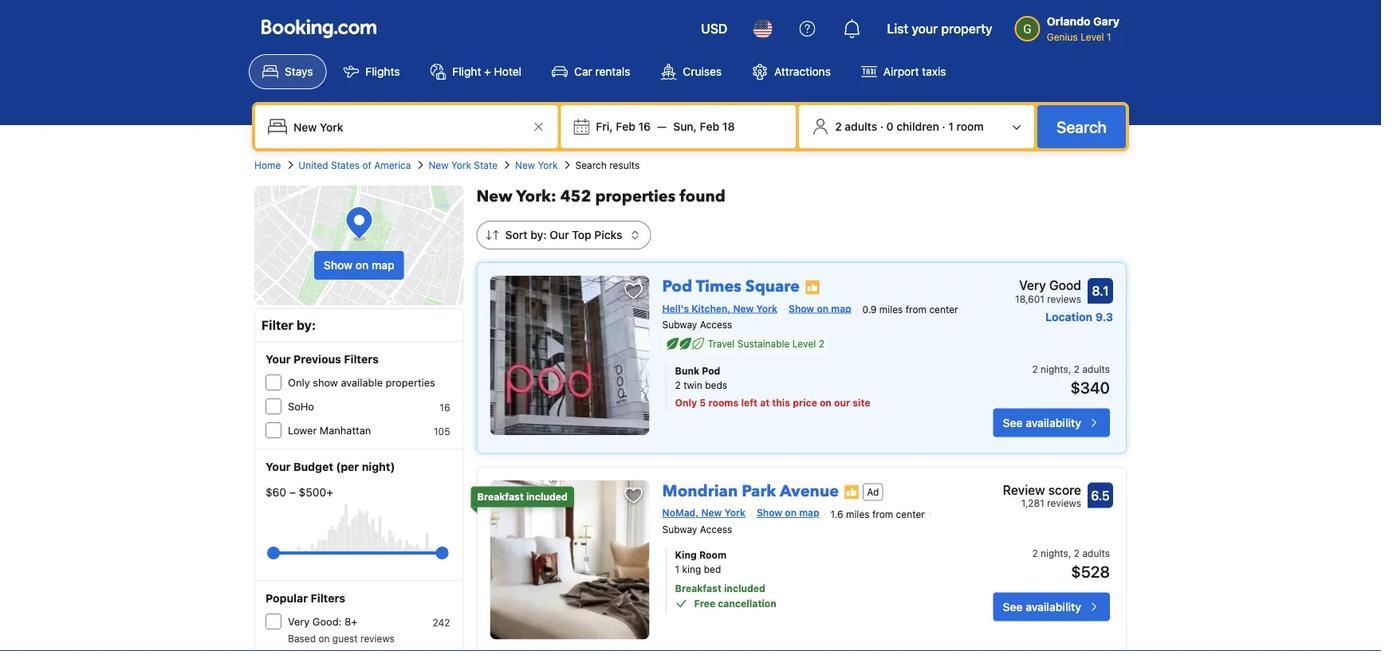 Task type: locate. For each thing, give the bounding box(es) containing it.
1 vertical spatial see availability link
[[994, 593, 1111, 622]]

1 vertical spatial breakfast
[[675, 583, 722, 594]]

0 horizontal spatial properties
[[386, 377, 436, 389]]

free cancellation
[[695, 599, 777, 610]]

adults left the 0
[[845, 120, 878, 133]]

·
[[881, 120, 884, 133], [943, 120, 946, 133]]

from inside the 1.6 miles from center subway access
[[873, 509, 894, 520]]

availability for mondrian park avenue
[[1026, 601, 1082, 614]]

0 horizontal spatial map
[[372, 259, 395, 272]]

by: for sort
[[531, 229, 547, 242]]

reviews down score
[[1048, 498, 1082, 510]]

king
[[675, 550, 697, 561]]

0 vertical spatial nights
[[1041, 364, 1069, 376]]

adults inside 2 nights , 2 adults $340
[[1083, 364, 1111, 376]]

1 nights from the top
[[1041, 364, 1069, 376]]

0 horizontal spatial 1
[[675, 564, 680, 576]]

only up the soho
[[288, 377, 310, 389]]

1 · from the left
[[881, 120, 884, 133]]

1 vertical spatial by:
[[297, 318, 316, 333]]

bunk pod link
[[675, 364, 945, 379]]

level down the gary
[[1081, 31, 1105, 42]]

1 vertical spatial subway
[[663, 524, 698, 536]]

(per
[[336, 461, 359, 474]]

0 vertical spatial show on map
[[324, 259, 395, 272]]

1 vertical spatial show
[[789, 303, 815, 314]]

2 left twin
[[675, 380, 681, 392]]

adults inside the 2 nights , 2 adults $528
[[1083, 548, 1111, 560]]

1 , from the top
[[1069, 364, 1072, 376]]

1 horizontal spatial show
[[757, 508, 783, 519]]

property
[[942, 21, 993, 36]]

subway down "hell's" in the top of the page
[[663, 320, 698, 331]]

1 vertical spatial show on map
[[789, 303, 852, 314]]

center inside 0.9 miles from center subway access
[[930, 304, 959, 315]]

show on map
[[324, 259, 395, 272], [789, 303, 852, 314], [757, 508, 820, 519]]

0 horizontal spatial level
[[793, 339, 816, 350]]

0 vertical spatial subway
[[663, 320, 698, 331]]

0 vertical spatial map
[[372, 259, 395, 272]]

reviews down good
[[1048, 294, 1082, 305]]

properties down results
[[596, 186, 676, 208]]

0 vertical spatial see availability link
[[994, 409, 1111, 438]]

0 horizontal spatial show
[[324, 259, 353, 272]]

2 down 0.9 miles from center subway access
[[819, 339, 825, 350]]

8.1
[[1093, 284, 1110, 299]]

—
[[658, 120, 667, 133]]

16 left —
[[639, 120, 651, 133]]

1 vertical spatial only
[[675, 398, 698, 409]]

new down pod times square
[[734, 303, 754, 314]]

filters up only show available properties at left bottom
[[344, 353, 379, 366]]

reviews inside review score 1,281 reviews
[[1048, 498, 1082, 510]]

this property is part of our preferred partner program. it's committed to providing excellent service and good value. it'll pay us a higher commission if you make a booking. image for pod times square
[[805, 280, 821, 296]]

properties for available
[[386, 377, 436, 389]]

hell's kitchen, new york
[[663, 303, 778, 314]]

this
[[773, 398, 791, 409]]

1 vertical spatial from
[[873, 509, 894, 520]]

group
[[274, 541, 442, 566]]

, up $340
[[1069, 364, 1072, 376]]

, inside 2 nights , 2 adults $340
[[1069, 364, 1072, 376]]

242
[[433, 618, 450, 629]]

1 horizontal spatial from
[[906, 304, 927, 315]]

search for search results
[[576, 160, 607, 171]]

0 vertical spatial level
[[1081, 31, 1105, 42]]

see availability link for avenue
[[994, 593, 1111, 622]]

1 vertical spatial included
[[724, 583, 766, 594]]

0 horizontal spatial by:
[[297, 318, 316, 333]]

2 adults · 0 children · 1 room button
[[806, 112, 1028, 142]]

only show available properties
[[288, 377, 436, 389]]

0 vertical spatial search
[[1057, 117, 1107, 136]]

1 vertical spatial availability
[[1026, 601, 1082, 614]]

nights inside the 2 nights , 2 adults $528
[[1041, 548, 1069, 560]]

$528
[[1072, 563, 1111, 582]]

center inside the 1.6 miles from center subway access
[[896, 509, 925, 520]]

on
[[356, 259, 369, 272], [817, 303, 829, 314], [820, 398, 832, 409], [785, 508, 797, 519], [319, 634, 330, 645]]

2 adults · 0 children · 1 room
[[836, 120, 984, 133]]

feb right fri,
[[616, 120, 636, 133]]

1 horizontal spatial ·
[[943, 120, 946, 133]]

1 vertical spatial 1
[[949, 120, 954, 133]]

1 vertical spatial map
[[832, 303, 852, 314]]

0 vertical spatial your
[[266, 353, 291, 366]]

room
[[957, 120, 984, 133]]

access down hell's kitchen, new york
[[700, 320, 733, 331]]

see
[[1003, 417, 1023, 430], [1003, 601, 1023, 614]]

5
[[700, 398, 706, 409]]

from
[[906, 304, 927, 315], [873, 509, 894, 520]]

access down nomad, new york
[[700, 524, 733, 536]]

1 vertical spatial pod
[[702, 366, 721, 377]]

1 horizontal spatial center
[[930, 304, 959, 315]]

0 vertical spatial ,
[[1069, 364, 1072, 376]]

cruises link
[[647, 54, 736, 89]]

1 vertical spatial search
[[576, 160, 607, 171]]

stays
[[285, 65, 313, 78]]

reviews inside very good 18,601 reviews
[[1048, 294, 1082, 305]]

center right 0.9
[[930, 304, 959, 315]]

properties right available
[[386, 377, 436, 389]]

1,281
[[1022, 498, 1045, 510]]

0 horizontal spatial only
[[288, 377, 310, 389]]

your up $60
[[266, 461, 291, 474]]

miles inside the 1.6 miles from center subway access
[[846, 509, 870, 520]]

$60
[[266, 486, 287, 499]]

0 vertical spatial access
[[700, 320, 733, 331]]

from down ad
[[873, 509, 894, 520]]

0
[[887, 120, 894, 133]]

available
[[341, 377, 383, 389]]

hell's
[[663, 303, 689, 314]]

1 horizontal spatial pod
[[702, 366, 721, 377]]

genius
[[1047, 31, 1079, 42]]

your
[[912, 21, 939, 36]]

pod times square link
[[663, 270, 800, 298]]

new for new york state
[[429, 160, 449, 171]]

2 vertical spatial adults
[[1083, 548, 1111, 560]]

show
[[324, 259, 353, 272], [789, 303, 815, 314], [757, 508, 783, 519]]

subway inside 0.9 miles from center subway access
[[663, 320, 698, 331]]

see availability down 2 nights , 2 adults $340
[[1003, 417, 1082, 430]]

on inside 'bunk pod 2 twin beds only 5 rooms left at this price on our site'
[[820, 398, 832, 409]]

2 nights from the top
[[1041, 548, 1069, 560]]

1.6
[[831, 509, 844, 520]]

0 horizontal spatial 16
[[440, 402, 450, 413]]

room
[[700, 550, 727, 561]]

1 vertical spatial miles
[[846, 509, 870, 520]]

0 vertical spatial availability
[[1026, 417, 1082, 430]]

0 vertical spatial 16
[[639, 120, 651, 133]]

center
[[930, 304, 959, 315], [896, 509, 925, 520]]

nights down 1,281
[[1041, 548, 1069, 560]]

see for square
[[1003, 417, 1023, 430]]

1 vertical spatial 16
[[440, 402, 450, 413]]

1 vertical spatial see availability
[[1003, 601, 1082, 614]]

see for avenue
[[1003, 601, 1023, 614]]

0 horizontal spatial search
[[576, 160, 607, 171]]

0 horizontal spatial feb
[[616, 120, 636, 133]]

by:
[[531, 229, 547, 242], [297, 318, 316, 333]]

1 vertical spatial properties
[[386, 377, 436, 389]]

subway
[[663, 320, 698, 331], [663, 524, 698, 536]]

1 your from the top
[[266, 353, 291, 366]]

access inside 0.9 miles from center subway access
[[700, 320, 733, 331]]

1 horizontal spatial feb
[[700, 120, 720, 133]]

search results updated. new york: 452 properties found. element
[[477, 186, 1127, 208]]

from right 0.9
[[906, 304, 927, 315]]

miles inside 0.9 miles from center subway access
[[880, 304, 903, 315]]

show inside "button"
[[324, 259, 353, 272]]

center for pod times square
[[930, 304, 959, 315]]

included
[[527, 492, 568, 503], [724, 583, 766, 594]]

1 vertical spatial your
[[266, 461, 291, 474]]

1 vertical spatial adults
[[1083, 364, 1111, 376]]

, inside the 2 nights , 2 adults $528
[[1069, 548, 1072, 560]]

1 horizontal spatial included
[[724, 583, 766, 594]]

1
[[1107, 31, 1112, 42], [949, 120, 954, 133], [675, 564, 680, 576]]

2 availability from the top
[[1026, 601, 1082, 614]]

1 vertical spatial very
[[288, 616, 310, 628]]

1 left the room in the right of the page
[[949, 120, 954, 133]]

2 access from the top
[[700, 524, 733, 536]]

1 vertical spatial nights
[[1041, 548, 1069, 560]]

nomad,
[[663, 508, 699, 519]]

1 vertical spatial reviews
[[1048, 498, 1082, 510]]

map for mondrian park avenue
[[800, 508, 820, 519]]

2 vertical spatial 1
[[675, 564, 680, 576]]

1 horizontal spatial very
[[1020, 278, 1047, 293]]

properties inside search results updated. new york: 452 properties found. element
[[596, 186, 676, 208]]

filters up good:
[[311, 592, 346, 606]]

list your property
[[888, 21, 993, 36]]

0 horizontal spatial very
[[288, 616, 310, 628]]

1 vertical spatial access
[[700, 524, 733, 536]]

flight
[[453, 65, 481, 78]]

adults
[[845, 120, 878, 133], [1083, 364, 1111, 376], [1083, 548, 1111, 560]]

1 horizontal spatial search
[[1057, 117, 1107, 136]]

map inside "button"
[[372, 259, 395, 272]]

filter
[[262, 318, 294, 333]]

usd button
[[692, 10, 738, 48]]

subway down nomad,
[[663, 524, 698, 536]]

king
[[683, 564, 702, 576]]

16 up 105
[[440, 402, 450, 413]]

0 vertical spatial miles
[[880, 304, 903, 315]]

, up $528
[[1069, 548, 1072, 560]]

guest
[[333, 634, 358, 645]]

nomad, new york
[[663, 508, 746, 519]]

based on guest reviews
[[288, 634, 395, 645]]

very for good
[[1020, 278, 1047, 293]]

0 vertical spatial 1
[[1107, 31, 1112, 42]]

night)
[[362, 461, 395, 474]]

2 see availability from the top
[[1003, 601, 1082, 614]]

0 vertical spatial very
[[1020, 278, 1047, 293]]

level inside "orlando gary genius level 1"
[[1081, 31, 1105, 42]]

1 horizontal spatial map
[[800, 508, 820, 519]]

1 down the gary
[[1107, 31, 1112, 42]]

1 vertical spatial center
[[896, 509, 925, 520]]

1 horizontal spatial level
[[1081, 31, 1105, 42]]

center right "1.6"
[[896, 509, 925, 520]]

access
[[700, 320, 733, 331], [700, 524, 733, 536]]

only left 5
[[675, 398, 698, 409]]

very good 18,601 reviews
[[1016, 278, 1082, 305]]

flights link
[[330, 54, 414, 89]]

level down 0.9 miles from center subway access
[[793, 339, 816, 350]]

2 vertical spatial show on map
[[757, 508, 820, 519]]

level
[[1081, 31, 1105, 42], [793, 339, 816, 350]]

sun,
[[674, 120, 697, 133]]

2 horizontal spatial 1
[[1107, 31, 1112, 42]]

16
[[639, 120, 651, 133], [440, 402, 450, 413]]

very up the 18,601
[[1020, 278, 1047, 293]]

map
[[372, 259, 395, 272], [832, 303, 852, 314], [800, 508, 820, 519]]

properties for 452
[[596, 186, 676, 208]]

united states of america
[[299, 160, 411, 171]]

show on map for pod times square
[[789, 303, 852, 314]]

scored 8.1 element
[[1088, 278, 1114, 304]]

1 horizontal spatial by:
[[531, 229, 547, 242]]

very inside very good 18,601 reviews
[[1020, 278, 1047, 293]]

1 horizontal spatial only
[[675, 398, 698, 409]]

our
[[835, 398, 851, 409]]

availability down the 2 nights , 2 adults $528
[[1026, 601, 1082, 614]]

search inside button
[[1057, 117, 1107, 136]]

1 subway from the top
[[663, 320, 698, 331]]

0 vertical spatial from
[[906, 304, 927, 315]]

nights inside 2 nights , 2 adults $340
[[1041, 364, 1069, 376]]

see availability link down 2 nights , 2 adults $340
[[994, 409, 1111, 438]]

miles right 0.9
[[880, 304, 903, 315]]

reviews right guest
[[361, 634, 395, 645]]

1 inside "orlando gary genius level 1"
[[1107, 31, 1112, 42]]

new up 'york:'
[[515, 160, 535, 171]]

access for pod
[[700, 320, 733, 331]]

by: right filter
[[297, 318, 316, 333]]

budget
[[294, 461, 333, 474]]

rentals
[[596, 65, 631, 78]]

0 vertical spatial see
[[1003, 417, 1023, 430]]

miles
[[880, 304, 903, 315], [846, 509, 870, 520]]

subway inside the 1.6 miles from center subway access
[[663, 524, 698, 536]]

· left the 0
[[881, 120, 884, 133]]

rooms
[[709, 398, 739, 409]]

pod up "hell's" in the top of the page
[[663, 276, 693, 298]]

by: left our
[[531, 229, 547, 242]]

new for new york
[[515, 160, 535, 171]]

2 left the 0
[[836, 120, 842, 133]]

0 vertical spatial show
[[324, 259, 353, 272]]

very up based
[[288, 616, 310, 628]]

1 see availability from the top
[[1003, 417, 1082, 430]]

show on map inside "button"
[[324, 259, 395, 272]]

adults up $528
[[1083, 548, 1111, 560]]

0 vertical spatial center
[[930, 304, 959, 315]]

pod up beds
[[702, 366, 721, 377]]

availability down 2 nights , 2 adults $340
[[1026, 417, 1082, 430]]

see availability down the 2 nights , 2 adults $528
[[1003, 601, 1082, 614]]

1.6 miles from center subway access
[[663, 509, 925, 536]]

0 horizontal spatial from
[[873, 509, 894, 520]]

1 feb from the left
[[616, 120, 636, 133]]

nights down 'location'
[[1041, 364, 1069, 376]]

orlando gary genius level 1
[[1047, 15, 1120, 42]]

0 vertical spatial reviews
[[1048, 294, 1082, 305]]

airport
[[884, 65, 920, 78]]

0 horizontal spatial miles
[[846, 509, 870, 520]]

0 vertical spatial properties
[[596, 186, 676, 208]]

flights
[[366, 65, 400, 78]]

105
[[434, 426, 450, 437]]

0 horizontal spatial ·
[[881, 120, 884, 133]]

1 access from the top
[[700, 320, 733, 331]]

new down mondrian
[[702, 508, 722, 519]]

–
[[290, 486, 296, 499]]

center for mondrian park avenue
[[896, 509, 925, 520]]

· right children
[[943, 120, 946, 133]]

18
[[723, 120, 735, 133]]

0 vertical spatial breakfast
[[478, 492, 524, 503]]

search results
[[576, 160, 640, 171]]

miles for pod times square
[[880, 304, 903, 315]]

adults for avenue
[[1083, 548, 1111, 560]]

this property is part of our preferred partner program. it's committed to providing excellent service and good value. it'll pay us a higher commission if you make a booking. image
[[805, 280, 821, 296]]

2 subway from the top
[[663, 524, 698, 536]]

adults inside button
[[845, 120, 878, 133]]

pod times square image
[[490, 276, 650, 436]]

2 horizontal spatial show
[[789, 303, 815, 314]]

2 , from the top
[[1069, 548, 1072, 560]]

1 horizontal spatial miles
[[880, 304, 903, 315]]

miles right "1.6"
[[846, 509, 870, 520]]

2 see availability link from the top
[[994, 593, 1111, 622]]

access inside the 1.6 miles from center subway access
[[700, 524, 733, 536]]

at
[[760, 398, 770, 409]]

2 horizontal spatial map
[[832, 303, 852, 314]]

new down state
[[477, 186, 513, 208]]

1 horizontal spatial 1
[[949, 120, 954, 133]]

show
[[313, 377, 338, 389]]

0 vertical spatial only
[[288, 377, 310, 389]]

from inside 0.9 miles from center subway access
[[906, 304, 927, 315]]

feb left 18
[[700, 120, 720, 133]]

pod inside 'bunk pod 2 twin beds only 5 rooms left at this price on our site'
[[702, 366, 721, 377]]

pod
[[663, 276, 693, 298], [702, 366, 721, 377]]

your down filter
[[266, 353, 291, 366]]

availability for pod times square
[[1026, 417, 1082, 430]]

2 vertical spatial show
[[757, 508, 783, 519]]

see availability link down the 2 nights , 2 adults $528
[[994, 593, 1111, 622]]

2 feb from the left
[[700, 120, 720, 133]]

state
[[474, 160, 498, 171]]

this property is part of our preferred partner program. it's committed to providing excellent service and good value. it'll pay us a higher commission if you make a booking. image
[[805, 280, 821, 296], [844, 485, 860, 501], [844, 485, 860, 501]]

1 availability from the top
[[1026, 417, 1082, 430]]

Where are you going? field
[[287, 112, 529, 141]]

1 left king
[[675, 564, 680, 576]]

2 vertical spatial map
[[800, 508, 820, 519]]

reviews for very good
[[1048, 294, 1082, 305]]

scored 6.5 element
[[1088, 483, 1114, 509]]

0 horizontal spatial pod
[[663, 276, 693, 298]]

2 vertical spatial reviews
[[361, 634, 395, 645]]

york down square
[[757, 303, 778, 314]]

york down mondrian park avenue
[[725, 508, 746, 519]]

nights for square
[[1041, 364, 1069, 376]]

0 horizontal spatial center
[[896, 509, 925, 520]]

adults up $340
[[1083, 364, 1111, 376]]

2 your from the top
[[266, 461, 291, 474]]

, for pod times square
[[1069, 364, 1072, 376]]

0 vertical spatial see availability
[[1003, 417, 1082, 430]]

mondrian park avenue
[[663, 481, 839, 503]]

stays link
[[249, 54, 327, 89]]

beds
[[705, 380, 728, 392]]

1 see from the top
[[1003, 417, 1023, 430]]

0 vertical spatial adults
[[845, 120, 878, 133]]

1 vertical spatial see
[[1003, 601, 1023, 614]]

2 see from the top
[[1003, 601, 1023, 614]]

1 inside 1 king bed breakfast included
[[675, 564, 680, 576]]

0 vertical spatial included
[[527, 492, 568, 503]]

,
[[1069, 364, 1072, 376], [1069, 548, 1072, 560]]

1 see availability link from the top
[[994, 409, 1111, 438]]

1 horizontal spatial properties
[[596, 186, 676, 208]]

avenue
[[780, 481, 839, 503]]

new right america
[[429, 160, 449, 171]]

fri,
[[596, 120, 613, 133]]



Task type: describe. For each thing, give the bounding box(es) containing it.
home
[[255, 160, 281, 171]]

show for pod times square
[[789, 303, 815, 314]]

car
[[575, 65, 593, 78]]

very for good:
[[288, 616, 310, 628]]

park
[[742, 481, 777, 503]]

miles for mondrian park avenue
[[846, 509, 870, 520]]

twin
[[684, 380, 703, 392]]

subway for pod
[[663, 320, 698, 331]]

2 · from the left
[[943, 120, 946, 133]]

new york
[[515, 160, 558, 171]]

+
[[484, 65, 491, 78]]

from for pod times square
[[906, 304, 927, 315]]

your budget (per night)
[[266, 461, 395, 474]]

0.9
[[863, 304, 877, 315]]

breakfast inside 1 king bed breakfast included
[[675, 583, 722, 594]]

2 nights , 2 adults $528
[[1033, 548, 1111, 582]]

adults for square
[[1083, 364, 1111, 376]]

search button
[[1038, 105, 1127, 148]]

previous
[[294, 353, 341, 366]]

very good element
[[1016, 276, 1082, 295]]

included inside 1 king bed breakfast included
[[724, 583, 766, 594]]

0 vertical spatial pod
[[663, 276, 693, 298]]

2 down 1,281
[[1033, 548, 1039, 560]]

lower
[[288, 425, 317, 437]]

lower manhattan
[[288, 425, 371, 437]]

0 vertical spatial filters
[[344, 353, 379, 366]]

bunk pod 2 twin beds only 5 rooms left at this price on our site
[[675, 366, 871, 409]]

location 9.3
[[1046, 311, 1114, 324]]

2 inside button
[[836, 120, 842, 133]]

1 vertical spatial level
[[793, 339, 816, 350]]

0 horizontal spatial included
[[527, 492, 568, 503]]

2 up $528
[[1075, 548, 1080, 560]]

$60 – $500+
[[266, 486, 333, 499]]

states
[[331, 160, 360, 171]]

york up 'york:'
[[538, 160, 558, 171]]

king room link
[[675, 548, 945, 563]]

mondrian park avenue image
[[490, 481, 650, 640]]

1 vertical spatial filters
[[311, 592, 346, 606]]

nights for avenue
[[1041, 548, 1069, 560]]

reviews for review score
[[1048, 498, 1082, 510]]

new york state link
[[429, 158, 498, 172]]

found
[[680, 186, 726, 208]]

square
[[746, 276, 800, 298]]

america
[[374, 160, 411, 171]]

travel sustainable level 2
[[708, 339, 825, 350]]

cancellation
[[718, 599, 777, 610]]

airport taxis link
[[848, 54, 960, 89]]

booking.com image
[[262, 19, 377, 38]]

mondrian park avenue link
[[663, 474, 839, 503]]

your for your budget (per night)
[[266, 461, 291, 474]]

452
[[561, 186, 592, 208]]

1 inside button
[[949, 120, 954, 133]]

of
[[363, 160, 372, 171]]

results
[[610, 160, 640, 171]]

search for search
[[1057, 117, 1107, 136]]

top
[[572, 229, 592, 242]]

breakfast included
[[478, 492, 568, 503]]

your account menu orlando gary genius level 1 element
[[1015, 7, 1127, 44]]

2 up $340
[[1075, 364, 1080, 376]]

1 horizontal spatial 16
[[639, 120, 651, 133]]

from for mondrian park avenue
[[873, 509, 894, 520]]

usd
[[702, 21, 728, 36]]

times
[[696, 276, 742, 298]]

your previous filters
[[266, 353, 379, 366]]

new york: 452 properties found
[[477, 186, 726, 208]]

sun, feb 18 button
[[667, 112, 742, 141]]

review score element
[[1004, 481, 1082, 500]]

0 horizontal spatial breakfast
[[478, 492, 524, 503]]

show on map for mondrian park avenue
[[757, 508, 820, 519]]

new york link
[[515, 158, 558, 172]]

2 inside 'bunk pod 2 twin beds only 5 rooms left at this price on our site'
[[675, 380, 681, 392]]

our
[[550, 229, 569, 242]]

see availability for pod times square
[[1003, 417, 1082, 430]]

fri, feb 16 button
[[590, 112, 658, 141]]

soho
[[288, 401, 314, 413]]

2 down the 18,601
[[1033, 364, 1039, 376]]

see availability for mondrian park avenue
[[1003, 601, 1082, 614]]

on inside "button"
[[356, 259, 369, 272]]

this property is part of our preferred partner program. it's committed to providing excellent service and good value. it'll pay us a higher commission if you make a booking. image for mondrian park avenue
[[844, 485, 860, 501]]

see availability link for square
[[994, 409, 1111, 438]]

subway for mondrian
[[663, 524, 698, 536]]

attractions
[[775, 65, 831, 78]]

map for pod times square
[[832, 303, 852, 314]]

only inside 'bunk pod 2 twin beds only 5 rooms left at this price on our site'
[[675, 398, 698, 409]]

, for mondrian park avenue
[[1069, 548, 1072, 560]]

filter by:
[[262, 318, 316, 333]]

car rentals link
[[539, 54, 644, 89]]

site
[[853, 398, 871, 409]]

your for your previous filters
[[266, 353, 291, 366]]

york left state
[[452, 160, 471, 171]]

show on map button
[[314, 251, 404, 280]]

access for mondrian
[[700, 524, 733, 536]]

by: for filter
[[297, 318, 316, 333]]

children
[[897, 120, 940, 133]]

united states of america link
[[299, 158, 411, 172]]

popular filters
[[266, 592, 346, 606]]

gary
[[1094, 15, 1120, 28]]

flight + hotel
[[453, 65, 522, 78]]

mondrian
[[663, 481, 738, 503]]

attractions link
[[739, 54, 845, 89]]

show for mondrian park avenue
[[757, 508, 783, 519]]

list your property link
[[878, 10, 1003, 48]]

good
[[1050, 278, 1082, 293]]

free
[[695, 599, 716, 610]]

united
[[299, 160, 328, 171]]

fri, feb 16 — sun, feb 18
[[596, 120, 735, 133]]

home link
[[255, 158, 281, 172]]

picks
[[595, 229, 623, 242]]

new for new york: 452 properties found
[[477, 186, 513, 208]]

good:
[[313, 616, 342, 628]]



Task type: vqa. For each thing, say whether or not it's contained in the screenshot.
MONDRIAN PARK AVENUE
yes



